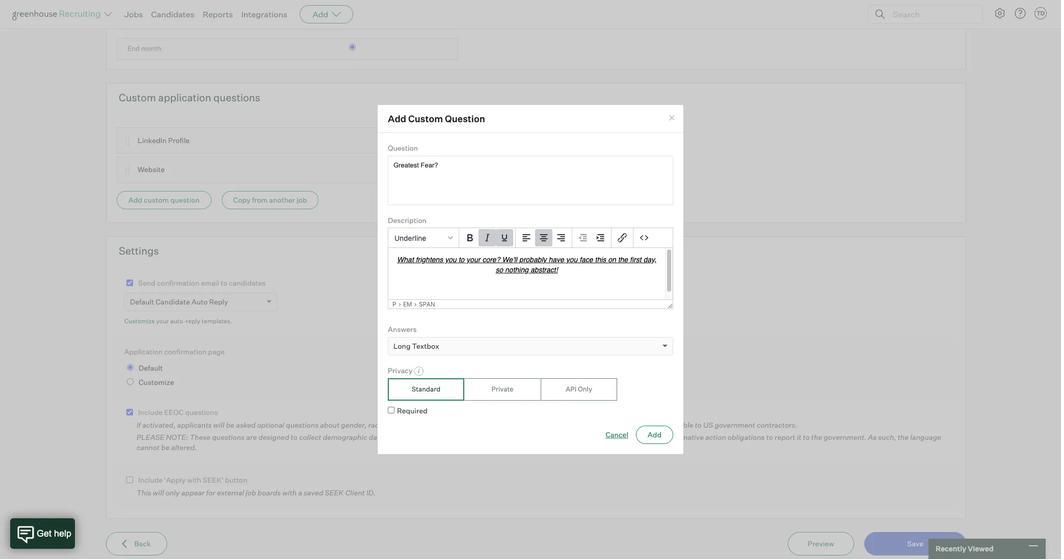 Task type: locate. For each thing, give the bounding box(es) containing it.
saved
[[304, 489, 323, 497]]

standard option
[[388, 379, 464, 401]]

will inside include 'apply with seek' button this will only appear for external job boards with a saved seek client id.
[[153, 489, 164, 497]]

1 vertical spatial job
[[246, 489, 256, 497]]

underline button
[[391, 230, 457, 247]]

the right it
[[812, 433, 822, 442]]

client
[[345, 489, 365, 497]]

include
[[138, 408, 163, 417], [138, 476, 163, 485]]

td button
[[1035, 7, 1047, 19]]

with up specifically in the bottom of the page
[[518, 421, 533, 430]]

0 vertical spatial confirmation
[[157, 279, 199, 287]]

question
[[445, 113, 485, 124], [388, 144, 418, 153]]

send confirmation email to candidates
[[138, 279, 266, 287]]

2 › from the left
[[414, 301, 417, 309]]

2 include from the top
[[138, 476, 163, 485]]

include inside include eeoc questions if activated, applicants will be asked optional questions about gender, race, veteran, and disability status to comply with certain eeoc reporting requirements applicable to us government contractors. please note: these questions are designed to collect demographic data about applicants in the format that is specifically required for federal contractors with affirmative action obligations to report it to the government. as such, the language cannot be altered.
[[138, 408, 163, 417]]

preview
[[808, 540, 835, 549]]

p button
[[393, 301, 396, 309]]

preview button
[[788, 533, 854, 556]]

confirmation up default candidate auto reply
[[157, 279, 199, 287]]

end month
[[127, 44, 161, 53]]

1 horizontal spatial ›
[[414, 301, 417, 309]]

0 horizontal spatial be
[[161, 443, 170, 452]]

1 the from the left
[[450, 433, 461, 442]]

to right email at the left of the page
[[221, 279, 227, 287]]

0 horizontal spatial job
[[246, 489, 256, 497]]

website
[[138, 165, 165, 174]]

required
[[547, 433, 575, 442]]

customize link
[[124, 318, 155, 325]]

will
[[213, 421, 225, 430], [153, 489, 164, 497]]

2 the from the left
[[812, 433, 822, 442]]

profile
[[168, 136, 190, 145]]

1 horizontal spatial job
[[297, 196, 307, 204]]

description
[[388, 216, 427, 225]]

activated,
[[142, 421, 176, 430]]

0 vertical spatial end
[[127, 15, 140, 23]]

3 the from the left
[[898, 433, 909, 442]]

applicants down and
[[406, 433, 441, 442]]

include inside include 'apply with seek' button this will only appear for external job boards with a saved seek client id.
[[138, 476, 163, 485]]

boards
[[258, 489, 281, 497]]

your
[[156, 318, 169, 325]]

default up customize link on the left bottom of the page
[[130, 298, 154, 307]]

0 horizontal spatial applicants
[[177, 421, 212, 430]]

0 vertical spatial be
[[226, 421, 234, 430]]

1 vertical spatial eeoc
[[559, 421, 578, 430]]

0 vertical spatial include
[[138, 408, 163, 417]]

to right it
[[803, 433, 810, 442]]

add inside button
[[128, 196, 142, 204]]

customize down application
[[139, 378, 174, 387]]

collect
[[299, 433, 321, 442]]

about down veteran,
[[385, 433, 405, 442]]

1 vertical spatial applicants
[[406, 433, 441, 442]]

1 horizontal spatial for
[[577, 433, 586, 442]]

as
[[868, 433, 877, 442]]

include for include eeoc questions if activated, applicants will be asked optional questions about gender, race, veteran, and disability status to comply with certain eeoc reporting requirements applicable to us government contractors. please note: these questions are designed to collect demographic data about applicants in the format that is specifically required for federal contractors with affirmative action obligations to report it to the government. as such, the language cannot be altered.
[[138, 408, 163, 417]]

2 toolbar from the left
[[516, 229, 573, 248]]

to down contractors.
[[767, 433, 773, 442]]

1 horizontal spatial eeoc
[[559, 421, 578, 430]]

1 vertical spatial confirmation
[[164, 348, 207, 356]]

None checkbox
[[126, 409, 133, 416], [126, 477, 133, 484], [126, 409, 133, 416], [126, 477, 133, 484]]

1 horizontal spatial the
[[812, 433, 822, 442]]

settings
[[119, 245, 159, 257]]

add custom question button
[[117, 191, 211, 209]]

navigation
[[393, 301, 664, 309]]

1 vertical spatial will
[[153, 489, 164, 497]]

to up that
[[484, 421, 491, 430]]

required
[[397, 407, 428, 415]]

1 vertical spatial custom
[[408, 113, 443, 124]]

job
[[297, 196, 307, 204], [246, 489, 256, 497]]

save button
[[865, 533, 967, 556]]

confirmation left page
[[164, 348, 207, 356]]

question
[[170, 196, 200, 204]]

in
[[443, 433, 449, 442]]

id.
[[366, 489, 376, 497]]

1 vertical spatial be
[[161, 443, 170, 452]]

job right another
[[297, 196, 307, 204]]

0 vertical spatial will
[[213, 421, 225, 430]]

long textbox option
[[394, 342, 439, 351]]

1 horizontal spatial will
[[213, 421, 225, 430]]

1 toolbar from the left
[[459, 229, 516, 248]]

questions
[[213, 91, 260, 104], [185, 408, 218, 417], [286, 421, 319, 430], [212, 433, 245, 442]]

Search text field
[[891, 7, 973, 22]]

will inside include eeoc questions if activated, applicants will be asked optional questions about gender, race, veteran, and disability status to comply with certain eeoc reporting requirements applicable to us government contractors. please note: these questions are designed to collect demographic data about applicants in the format that is specifically required for federal contractors with affirmative action obligations to report it to the government. as such, the language cannot be altered.
[[213, 421, 225, 430]]

the
[[450, 433, 461, 442], [812, 433, 822, 442], [898, 433, 909, 442]]

1 include from the top
[[138, 408, 163, 417]]

to left us
[[695, 421, 702, 430]]

reply
[[186, 318, 200, 325]]

configure image
[[994, 7, 1006, 19]]

toolbar
[[459, 229, 516, 248], [516, 229, 573, 248], [573, 229, 612, 248]]

3 toolbar from the left
[[573, 229, 612, 248]]

confirmation
[[157, 279, 199, 287], [164, 348, 207, 356]]

None radio
[[349, 14, 356, 21], [349, 44, 356, 51], [127, 379, 134, 385], [349, 14, 356, 21], [349, 44, 356, 51], [127, 379, 134, 385]]

em button
[[403, 301, 412, 309]]

requirements
[[613, 421, 658, 430]]

applicable
[[659, 421, 694, 430]]

default for default
[[139, 364, 163, 373]]

0 horizontal spatial for
[[206, 489, 215, 497]]

external
[[217, 489, 244, 497]]

will left only
[[153, 489, 164, 497]]

td button
[[1033, 5, 1049, 21]]

such,
[[879, 433, 897, 442]]

1 vertical spatial include
[[138, 476, 163, 485]]

cannot
[[137, 443, 160, 452]]

with down applicable
[[652, 433, 667, 442]]

jobs
[[124, 9, 143, 19]]

1 vertical spatial customize
[[139, 378, 174, 387]]

confirmation for send
[[157, 279, 199, 287]]

1 horizontal spatial custom
[[408, 113, 443, 124]]

will left asked
[[213, 421, 225, 430]]

2 end from the top
[[127, 44, 140, 53]]

1 vertical spatial end
[[127, 44, 140, 53]]

1 vertical spatial for
[[206, 489, 215, 497]]

None radio
[[127, 365, 134, 371]]

0 horizontal spatial question
[[388, 144, 418, 153]]

government
[[715, 421, 756, 430]]

about up demographic
[[320, 421, 340, 430]]

0 vertical spatial default
[[130, 298, 154, 307]]

application confirmation page
[[124, 348, 225, 356]]

be
[[226, 421, 234, 430], [161, 443, 170, 452]]

end left year
[[127, 15, 140, 23]]

navigation containing p
[[393, 301, 664, 309]]

for inside include 'apply with seek' button this will only appear for external job boards with a saved seek client id.
[[206, 489, 215, 497]]

be down note:
[[161, 443, 170, 452]]

to
[[221, 279, 227, 287], [484, 421, 491, 430], [695, 421, 702, 430], [291, 433, 298, 442], [767, 433, 773, 442], [803, 433, 810, 442]]

to left collect
[[291, 433, 298, 442]]

0 horizontal spatial about
[[320, 421, 340, 430]]

from
[[252, 196, 268, 204]]

the right such, at the right bottom of page
[[898, 433, 909, 442]]

eeoc up required
[[559, 421, 578, 430]]

customize left your at the left bottom of the page
[[124, 318, 155, 325]]

2 horizontal spatial the
[[898, 433, 909, 442]]

0 vertical spatial question
[[445, 113, 485, 124]]

default candidate auto reply
[[130, 298, 228, 307]]

year
[[141, 15, 155, 23]]

applicants up the 'these'
[[177, 421, 212, 430]]

this
[[137, 489, 151, 497]]

send
[[138, 279, 155, 287]]

is
[[501, 433, 507, 442]]

these
[[190, 433, 211, 442]]

application
[[158, 91, 211, 104]]

for
[[577, 433, 586, 442], [206, 489, 215, 497]]

0 horizontal spatial custom
[[119, 91, 156, 104]]

1 vertical spatial default
[[139, 364, 163, 373]]

Required checkbox
[[388, 407, 395, 414]]

linkedin profile
[[138, 136, 190, 145]]

include up this
[[138, 476, 163, 485]]

data
[[369, 433, 384, 442]]

add button
[[636, 426, 673, 445]]

custom inside dialog
[[408, 113, 443, 124]]

copy from another job
[[233, 196, 307, 204]]

reporting
[[580, 421, 611, 430]]

p
[[393, 301, 396, 309]]

1 end from the top
[[127, 15, 140, 23]]

job left "boards"
[[246, 489, 256, 497]]

None checkbox
[[126, 280, 133, 286]]

end for end year
[[127, 15, 140, 23]]

copy
[[233, 196, 251, 204]]

comply
[[492, 421, 517, 430]]

copy from another job button
[[222, 191, 319, 209]]

0 horizontal spatial the
[[450, 433, 461, 442]]

0 horizontal spatial eeoc
[[164, 408, 184, 417]]

0 vertical spatial eeoc
[[164, 408, 184, 417]]

0 horizontal spatial ›
[[398, 301, 401, 309]]

› right em
[[414, 301, 417, 309]]

1 vertical spatial about
[[385, 433, 405, 442]]

0 vertical spatial about
[[320, 421, 340, 430]]

0 vertical spatial customize
[[124, 318, 155, 325]]

default down application
[[139, 364, 163, 373]]

be left asked
[[226, 421, 234, 430]]

designed
[[259, 433, 289, 442]]

for down seek'
[[206, 489, 215, 497]]

end left month
[[127, 44, 140, 53]]

› right the p
[[398, 301, 401, 309]]

candidates
[[229, 279, 266, 287]]

0 vertical spatial for
[[577, 433, 586, 442]]

long textbox
[[394, 342, 439, 351]]

include up activated,
[[138, 408, 163, 417]]

the right in
[[450, 433, 461, 442]]

include for include 'apply with seek' button this will only appear for external job boards with a saved seek client id.
[[138, 476, 163, 485]]

back button
[[106, 533, 167, 556]]

1 horizontal spatial question
[[445, 113, 485, 124]]

0 vertical spatial applicants
[[177, 421, 212, 430]]

eeoc up activated,
[[164, 408, 184, 417]]

standard
[[412, 386, 441, 394]]

for left federal
[[577, 433, 586, 442]]

0 vertical spatial job
[[297, 196, 307, 204]]

0 horizontal spatial will
[[153, 489, 164, 497]]

textbox
[[412, 342, 439, 351]]



Task type: vqa. For each thing, say whether or not it's contained in the screenshot.
Activity for Activity Feed
no



Task type: describe. For each thing, give the bounding box(es) containing it.
answers
[[388, 325, 417, 334]]

span button
[[419, 301, 435, 309]]

back
[[134, 540, 151, 549]]

greenhouse recruiting image
[[12, 8, 104, 20]]

only
[[166, 489, 180, 497]]

confirmation for application
[[164, 348, 207, 356]]

1 horizontal spatial applicants
[[406, 433, 441, 442]]

linkedin
[[138, 136, 167, 145]]

underline group
[[388, 229, 673, 248]]

Greatest Fear? text field
[[388, 156, 673, 205]]

customize for customize your auto-reply templates.
[[124, 318, 155, 325]]

a
[[298, 489, 302, 497]]

please
[[137, 433, 165, 442]]

default candidate auto reply option
[[130, 298, 228, 307]]

altered.
[[171, 443, 197, 452]]

status
[[462, 421, 482, 430]]

application
[[124, 348, 163, 356]]

seek'
[[203, 476, 224, 485]]

0 vertical spatial custom
[[119, 91, 156, 104]]

asked
[[236, 421, 256, 430]]

1 horizontal spatial about
[[385, 433, 405, 442]]

long
[[394, 342, 411, 351]]

api only option
[[541, 379, 617, 401]]

will for be
[[213, 421, 225, 430]]

appear
[[181, 489, 205, 497]]

custom
[[144, 196, 169, 204]]

1 vertical spatial question
[[388, 144, 418, 153]]

1 horizontal spatial be
[[226, 421, 234, 430]]

recently
[[936, 545, 967, 554]]

that
[[486, 433, 500, 442]]

templates.
[[202, 318, 232, 325]]

add inside button
[[648, 431, 662, 440]]

add button
[[300, 5, 353, 23]]

customize your auto-reply templates.
[[124, 318, 232, 325]]

month
[[141, 44, 161, 53]]

reports link
[[203, 9, 233, 19]]

add custom question dialog
[[377, 104, 684, 455]]

resize image
[[668, 304, 673, 309]]

api only
[[566, 386, 592, 394]]

government.
[[824, 433, 867, 442]]

auto-
[[170, 318, 186, 325]]

will for only
[[153, 489, 164, 497]]

integrations link
[[241, 9, 288, 19]]

us
[[703, 421, 713, 430]]

with up appear
[[187, 476, 201, 485]]

span
[[419, 301, 435, 309]]

it
[[797, 433, 802, 442]]

note:
[[166, 433, 188, 442]]

contractors.
[[757, 421, 798, 430]]

if
[[137, 421, 141, 430]]

language
[[911, 433, 942, 442]]

em
[[403, 301, 412, 309]]

p › em › span
[[393, 301, 435, 309]]

customize for customize
[[139, 378, 174, 387]]

certain
[[534, 421, 557, 430]]

disability
[[430, 421, 460, 430]]

action
[[706, 433, 726, 442]]

job inside include 'apply with seek' button this will only appear for external job boards with a saved seek client id.
[[246, 489, 256, 497]]

api
[[566, 386, 577, 394]]

close image
[[668, 114, 676, 122]]

recently viewed
[[936, 545, 994, 554]]

custom application questions
[[119, 91, 260, 104]]

affirmative
[[668, 433, 704, 442]]

with left a
[[282, 489, 297, 497]]

privacy
[[388, 366, 413, 375]]

navigation inside "add custom question" dialog
[[393, 301, 664, 309]]

job inside button
[[297, 196, 307, 204]]

private
[[492, 386, 514, 394]]

candidate
[[156, 298, 190, 307]]

include 'apply with seek' button this will only appear for external job boards with a saved seek client id.
[[137, 476, 376, 497]]

specifically
[[508, 433, 546, 442]]

cancel link
[[606, 430, 629, 441]]

are
[[246, 433, 257, 442]]

default for default candidate auto reply
[[130, 298, 154, 307]]

td
[[1037, 10, 1045, 17]]

veteran,
[[387, 421, 414, 430]]

end year
[[127, 15, 155, 23]]

jobs link
[[124, 9, 143, 19]]

save
[[908, 540, 924, 549]]

race,
[[368, 421, 385, 430]]

optional
[[257, 421, 285, 430]]

candidates link
[[151, 9, 195, 19]]

cancel
[[606, 431, 629, 440]]

add inside popup button
[[313, 9, 328, 19]]

add custom question
[[128, 196, 200, 204]]

only
[[578, 386, 592, 394]]

button
[[225, 476, 247, 485]]

candidates
[[151, 9, 195, 19]]

1 › from the left
[[398, 301, 401, 309]]

for inside include eeoc questions if activated, applicants will be asked optional questions about gender, race, veteran, and disability status to comply with certain eeoc reporting requirements applicable to us government contractors. please note: these questions are designed to collect demographic data about applicants in the format that is specifically required for federal contractors with affirmative action obligations to report it to the government. as such, the language cannot be altered.
[[577, 433, 586, 442]]

integrations
[[241, 9, 288, 19]]

'apply
[[164, 476, 186, 485]]

include eeoc questions if activated, applicants will be asked optional questions about gender, race, veteran, and disability status to comply with certain eeoc reporting requirements applicable to us government contractors. please note: these questions are designed to collect demographic data about applicants in the format that is specifically required for federal contractors with affirmative action obligations to report it to the government. as such, the language cannot be altered.
[[137, 408, 942, 452]]

private option
[[464, 379, 541, 401]]

end for end month
[[127, 44, 140, 53]]

contractors
[[612, 433, 651, 442]]



